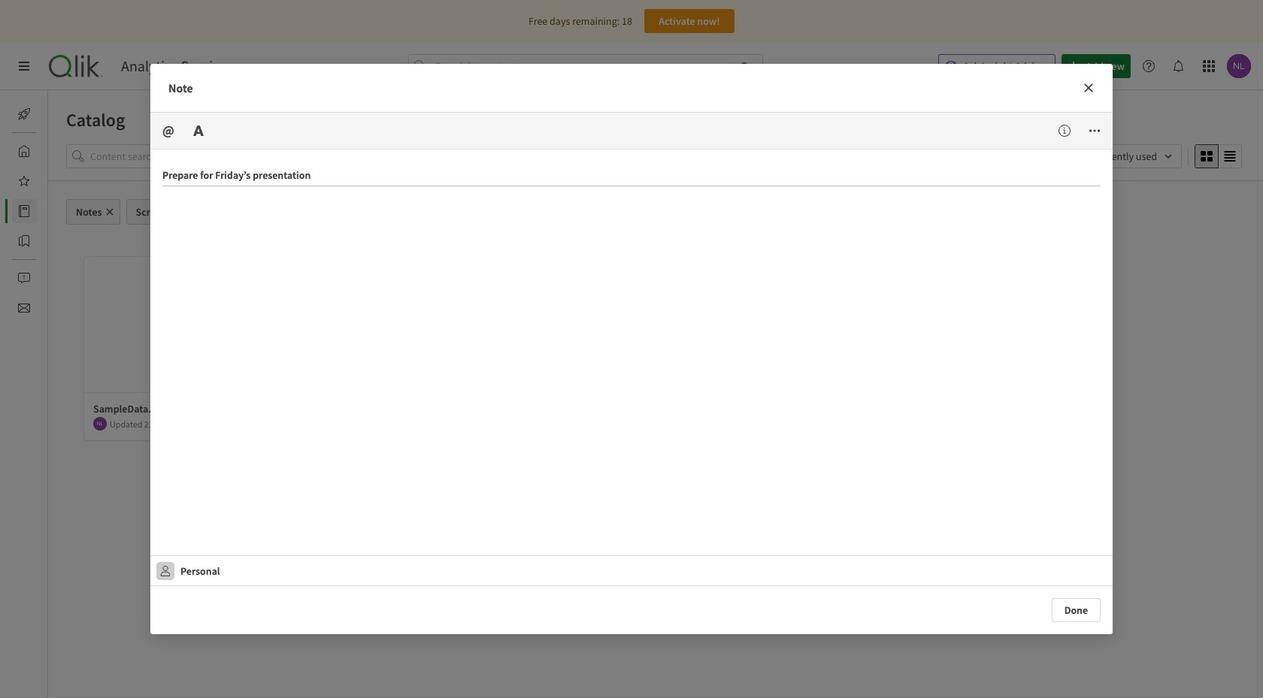 Task type: locate. For each thing, give the bounding box(es) containing it.
switch view group
[[1195, 144, 1243, 168]]

dialog
[[150, 64, 1113, 635]]

recently used image
[[1087, 144, 1182, 168]]

analytics services element
[[121, 57, 233, 75]]

list view image
[[1225, 150, 1237, 162]]

close image
[[1083, 82, 1095, 94]]

noah lott element
[[93, 417, 107, 431]]

insert mention element
[[156, 119, 186, 143]]

home image
[[18, 145, 30, 157]]

alerts image
[[18, 272, 30, 284]]

navigation pane element
[[0, 96, 48, 326]]

catalog image
[[18, 205, 30, 217]]

noah lott image
[[93, 417, 107, 431]]

favorites image
[[18, 175, 30, 187]]

open sidebar menu image
[[18, 60, 30, 72]]

collections image
[[18, 235, 30, 247]]

home badge image
[[741, 62, 748, 70]]



Task type: vqa. For each thing, say whether or not it's contained in the screenshot.
'tab panel'
no



Task type: describe. For each thing, give the bounding box(es) containing it.
subscriptions image
[[18, 302, 30, 314]]

tile view image
[[1201, 150, 1213, 162]]

filters region
[[48, 141, 1264, 181]]

toggle formatting image
[[192, 125, 204, 137]]

Content search text field
[[90, 144, 217, 168]]

getting started image
[[18, 108, 30, 120]]

details image
[[1059, 125, 1071, 137]]

Note title text field
[[162, 162, 1101, 187]]



